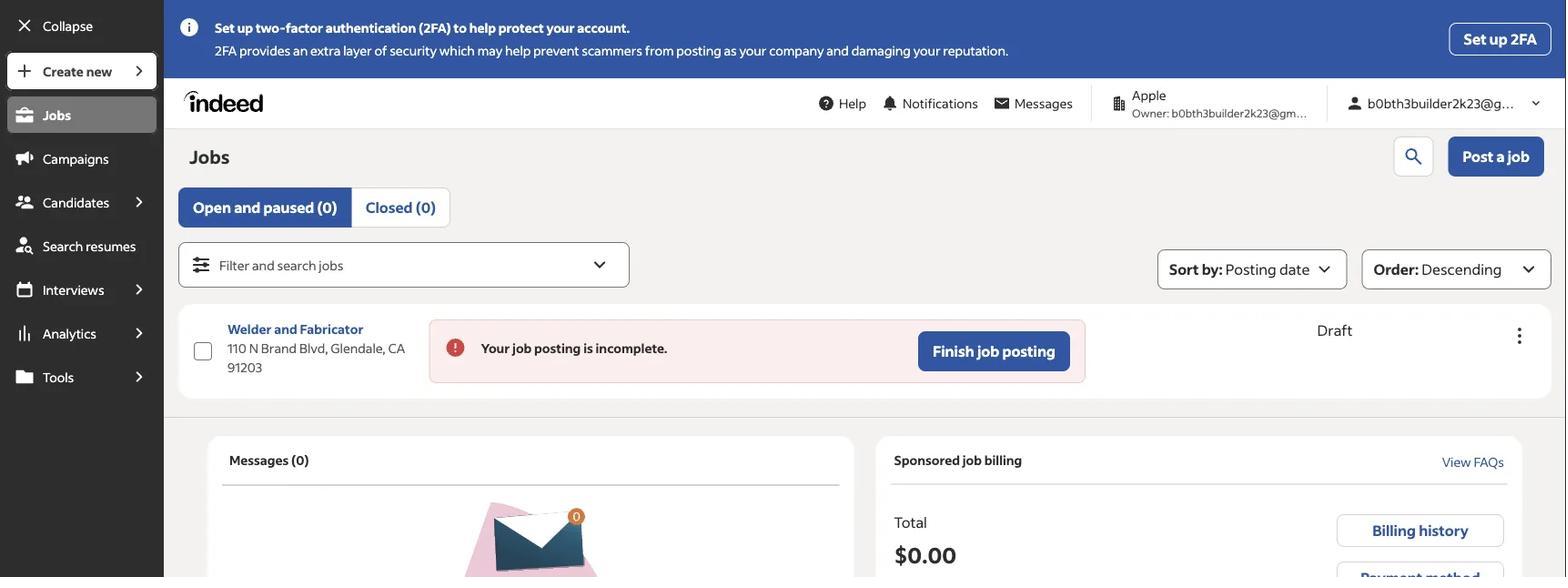 Task type: vqa. For each thing, say whether or not it's contained in the screenshot.
"Damaging"
yes



Task type: locate. For each thing, give the bounding box(es) containing it.
total $0.00
[[894, 513, 957, 569]]

1 vertical spatial messages
[[229, 452, 289, 468]]

posting right finish
[[1003, 342, 1056, 360]]

your
[[547, 20, 575, 36], [740, 42, 767, 59], [914, 42, 941, 59]]

set for set up two-factor authentication (2fa) to help protect your account. 2fa provides an extra layer of security which may help prevent scammers from posting as your company and damaging your reputation.
[[215, 20, 235, 36]]

faqs
[[1474, 454, 1505, 470]]

analytics
[[43, 325, 96, 341]]

new
[[86, 63, 112, 79]]

posting for your job posting is incomplete.
[[534, 340, 581, 356]]

0 horizontal spatial messages
[[229, 452, 289, 468]]

posting left as
[[677, 42, 722, 59]]

billing history link
[[1337, 514, 1505, 547]]

your right as
[[740, 42, 767, 59]]

your job posting is incomplete.
[[481, 340, 668, 356]]

open
[[193, 198, 231, 217]]

extra
[[310, 42, 341, 59]]

welder and fabricator link
[[228, 321, 364, 337]]

set up 2fa
[[1464, 30, 1538, 48]]

and up brand
[[274, 321, 297, 337]]

0 horizontal spatial jobs
[[43, 107, 71, 123]]

job right a
[[1508, 147, 1530, 166]]

1 horizontal spatial posting
[[677, 42, 722, 59]]

which
[[439, 42, 475, 59]]

layer
[[343, 42, 372, 59]]

set for set up 2fa
[[1464, 30, 1487, 48]]

help right to
[[469, 20, 496, 36]]

search
[[277, 257, 316, 274]]

b0bth3builder2k23@gmail.com button
[[1339, 86, 1555, 120]]

messages for messages (0)
[[229, 452, 289, 468]]

1 horizontal spatial b0bth3builder2k23@gmail.com
[[1368, 95, 1555, 112]]

messages for messages
[[1015, 95, 1073, 112]]

to
[[454, 20, 467, 36]]

welder
[[228, 321, 272, 337]]

0 horizontal spatial (0)
[[291, 452, 309, 468]]

help button
[[810, 86, 874, 120]]

glendale,
[[331, 340, 386, 356]]

blvd,
[[299, 340, 328, 356]]

up left two-
[[237, 20, 253, 36]]

sort by: posting date
[[1170, 260, 1310, 279]]

and right open
[[234, 198, 261, 217]]

1 horizontal spatial help
[[505, 42, 531, 59]]

draft
[[1318, 321, 1353, 340]]

0 horizontal spatial help
[[469, 20, 496, 36]]

(0) for closed (0)
[[416, 198, 436, 217]]

b0bth3builder2k23@gmail.com
[[1368, 95, 1555, 112], [1172, 106, 1332, 120]]

set inside set up two-factor authentication (2fa) to help protect your account. 2fa provides an extra layer of security which may help prevent scammers from posting as your company and damaging your reputation.
[[215, 20, 235, 36]]

$0.00
[[894, 540, 957, 569]]

billing
[[1373, 521, 1416, 540]]

your
[[481, 340, 510, 356]]

0 horizontal spatial set
[[215, 20, 235, 36]]

1 vertical spatial jobs
[[189, 145, 230, 168]]

messages
[[1015, 95, 1073, 112], [229, 452, 289, 468]]

posting inside 'finish job posting' button
[[1003, 342, 1056, 360]]

posting for finish job posting
[[1003, 342, 1056, 360]]

set up two-factor authentication (2fa) to help protect your account. 2fa provides an extra layer of security which may help prevent scammers from posting as your company and damaging your reputation.
[[215, 20, 1009, 59]]

b0bth3builder2k23@gmail.com inside the apple owner: b0bth3builder2k23@gmail.com
[[1172, 106, 1332, 120]]

help
[[469, 20, 496, 36], [505, 42, 531, 59]]

jobs down create new link
[[43, 107, 71, 123]]

up inside set up two-factor authentication (2fa) to help protect your account. 2fa provides an extra layer of security which may help prevent scammers from posting as your company and damaging your reputation.
[[237, 20, 253, 36]]

up for 2fa
[[1490, 30, 1508, 48]]

2fa
[[1511, 30, 1538, 48], [215, 42, 237, 59]]

1 horizontal spatial messages
[[1015, 95, 1073, 112]]

sponsored job billing
[[894, 452, 1023, 468]]

up inside set up 2fa link
[[1490, 30, 1508, 48]]

order: descending
[[1374, 260, 1502, 279]]

and
[[827, 42, 849, 59], [234, 198, 261, 217], [252, 257, 275, 274], [274, 321, 297, 337]]

posting
[[1226, 260, 1277, 279]]

messages (0)
[[229, 452, 309, 468]]

posting left the is
[[534, 340, 581, 356]]

job left billing
[[963, 452, 982, 468]]

set left two-
[[215, 20, 235, 36]]

job
[[1508, 147, 1530, 166], [513, 340, 532, 356], [978, 342, 1000, 360], [963, 452, 982, 468]]

2 horizontal spatial posting
[[1003, 342, 1056, 360]]

and for filter and search jobs
[[252, 257, 275, 274]]

tools link
[[5, 357, 120, 397]]

up for two-
[[237, 20, 253, 36]]

0 horizontal spatial 2fa
[[215, 42, 237, 59]]

2fa inside set up two-factor authentication (2fa) to help protect your account. 2fa provides an extra layer of security which may help prevent scammers from posting as your company and damaging your reputation.
[[215, 42, 237, 59]]

set up b0bth3builder2k23@gmail.com dropdown button
[[1464, 30, 1487, 48]]

and inside filter and search jobs element
[[252, 257, 275, 274]]

2 horizontal spatial your
[[914, 42, 941, 59]]

0 horizontal spatial b0bth3builder2k23@gmail.com
[[1172, 106, 1332, 120]]

your right damaging
[[914, 42, 941, 59]]

help down protect
[[505, 42, 531, 59]]

job for sponsored job billing
[[963, 452, 982, 468]]

interviews
[[43, 281, 104, 298]]

scammers
[[582, 42, 643, 59]]

reputation.
[[943, 42, 1009, 59]]

set inside set up 2fa link
[[1464, 30, 1487, 48]]

jobs up open
[[189, 145, 230, 168]]

is
[[584, 340, 593, 356]]

set
[[215, 20, 235, 36], [1464, 30, 1487, 48]]

and for open and paused (0)
[[234, 198, 261, 217]]

Select job checkbox
[[194, 342, 212, 360]]

expand advanced search image
[[589, 254, 611, 276]]

0 horizontal spatial posting
[[534, 340, 581, 356]]

up
[[237, 20, 253, 36], [1490, 30, 1508, 48]]

and for welder and fabricator 110 n brand blvd, glendale, ca 91203
[[274, 321, 297, 337]]

open and paused (0)
[[193, 198, 337, 217]]

and right company
[[827, 42, 849, 59]]

your up prevent
[[547, 20, 575, 36]]

menu bar
[[0, 51, 164, 577]]

and right filter
[[252, 257, 275, 274]]

apple owner: b0bth3builder2k23@gmail.com
[[1132, 87, 1332, 120]]

91203
[[228, 359, 262, 376]]

1 horizontal spatial up
[[1490, 30, 1508, 48]]

up up b0bth3builder2k23@gmail.com dropdown button
[[1490, 30, 1508, 48]]

1 vertical spatial help
[[505, 42, 531, 59]]

search resumes link
[[5, 226, 158, 266]]

a
[[1497, 147, 1505, 166]]

from
[[645, 42, 674, 59]]

job right your
[[513, 340, 532, 356]]

1 horizontal spatial set
[[1464, 30, 1487, 48]]

factor
[[286, 20, 323, 36]]

job inside 'finish job posting' button
[[978, 342, 1000, 360]]

0 horizontal spatial up
[[237, 20, 253, 36]]

sponsored
[[894, 452, 960, 468]]

create new
[[43, 63, 112, 79]]

and inside welder and fabricator 110 n brand blvd, glendale, ca 91203
[[274, 321, 297, 337]]

0 vertical spatial jobs
[[43, 107, 71, 123]]

2 horizontal spatial (0)
[[416, 198, 436, 217]]

job right finish
[[978, 342, 1000, 360]]

0 vertical spatial messages
[[1015, 95, 1073, 112]]



Task type: describe. For each thing, give the bounding box(es) containing it.
company
[[769, 42, 824, 59]]

collapse
[[43, 17, 93, 34]]

ca
[[388, 340, 405, 356]]

1 horizontal spatial jobs
[[189, 145, 230, 168]]

1 horizontal spatial (0)
[[317, 198, 337, 217]]

candidates link
[[5, 182, 120, 222]]

date
[[1280, 260, 1310, 279]]

tools
[[43, 369, 74, 385]]

search candidates image
[[1403, 146, 1425, 168]]

n
[[249, 340, 259, 356]]

post a job
[[1463, 147, 1530, 166]]

posting inside set up two-factor authentication (2fa) to help protect your account. 2fa provides an extra layer of security which may help prevent scammers from posting as your company and damaging your reputation.
[[677, 42, 722, 59]]

apple owner: b0bth3builder2k23@gmail.com element
[[1103, 86, 1332, 121]]

paused
[[264, 198, 314, 217]]

post a job link
[[1449, 137, 1545, 177]]

job for your job posting is incomplete.
[[513, 340, 532, 356]]

by:
[[1202, 260, 1223, 279]]

b0bth3builder2k23@gmail.com inside dropdown button
[[1368, 95, 1555, 112]]

(0) for messages (0)
[[291, 452, 309, 468]]

menu bar containing create new
[[0, 51, 164, 577]]

help
[[839, 95, 867, 112]]

history
[[1419, 521, 1469, 540]]

campaigns
[[43, 150, 109, 167]]

job inside the post a job 'link'
[[1508, 147, 1530, 166]]

resumes
[[86, 238, 136, 254]]

search
[[43, 238, 83, 254]]

and inside set up two-factor authentication (2fa) to help protect your account. 2fa provides an extra layer of security which may help prevent scammers from posting as your company and damaging your reputation.
[[827, 42, 849, 59]]

authentication
[[326, 20, 416, 36]]

messages link
[[986, 86, 1081, 120]]

billing history
[[1373, 521, 1469, 540]]

finish
[[933, 342, 975, 360]]

finish job posting group
[[429, 320, 1086, 383]]

of
[[375, 42, 387, 59]]

an
[[293, 42, 308, 59]]

campaigns link
[[5, 138, 158, 178]]

filter
[[219, 257, 250, 274]]

apple
[[1132, 87, 1167, 103]]

notifications
[[903, 95, 979, 112]]

(2fa)
[[419, 20, 451, 36]]

indeed home image
[[184, 91, 271, 112]]

welder and fabricator 110 n brand blvd, glendale, ca 91203
[[228, 321, 405, 376]]

descending
[[1422, 260, 1502, 279]]

candidates
[[43, 194, 109, 210]]

as
[[724, 42, 737, 59]]

1 horizontal spatial 2fa
[[1511, 30, 1538, 48]]

jobs
[[319, 257, 344, 274]]

view
[[1443, 454, 1472, 470]]

110
[[228, 340, 247, 356]]

finish job posting button
[[918, 331, 1071, 371]]

order:
[[1374, 260, 1419, 279]]

owner:
[[1132, 106, 1170, 120]]

incomplete.
[[596, 340, 668, 356]]

interviews link
[[5, 269, 120, 310]]

1 horizontal spatial your
[[740, 42, 767, 59]]

job for finish job posting
[[978, 342, 1000, 360]]

set up 2fa link
[[1450, 23, 1552, 56]]

total
[[894, 513, 928, 532]]

create new link
[[5, 51, 120, 91]]

search resumes
[[43, 238, 136, 254]]

finish job posting
[[933, 342, 1056, 360]]

protect
[[499, 20, 544, 36]]

filter and search jobs
[[219, 257, 344, 274]]

0 horizontal spatial your
[[547, 20, 575, 36]]

filter and search jobs element
[[179, 243, 629, 287]]

fabricator
[[300, 321, 364, 337]]

jobs link
[[5, 95, 158, 135]]

provides
[[239, 42, 291, 59]]

view faqs link
[[1443, 454, 1505, 470]]

closed (0)
[[366, 198, 436, 217]]

job title and location element
[[228, 320, 414, 377]]

notifications button
[[874, 83, 986, 123]]

create
[[43, 63, 84, 79]]

security
[[390, 42, 437, 59]]

account.
[[577, 20, 630, 36]]

two-
[[256, 20, 286, 36]]

analytics link
[[5, 313, 120, 353]]

0 vertical spatial help
[[469, 20, 496, 36]]

brand
[[261, 340, 297, 356]]

jobs inside "menu bar"
[[43, 107, 71, 123]]

prevent
[[534, 42, 579, 59]]

sort
[[1170, 260, 1199, 279]]

damaging
[[852, 42, 911, 59]]

view faqs
[[1443, 454, 1505, 470]]

may
[[478, 42, 503, 59]]

post
[[1463, 147, 1494, 166]]

collapse button
[[5, 5, 158, 46]]

closed
[[366, 198, 413, 217]]

billing
[[985, 452, 1023, 468]]



